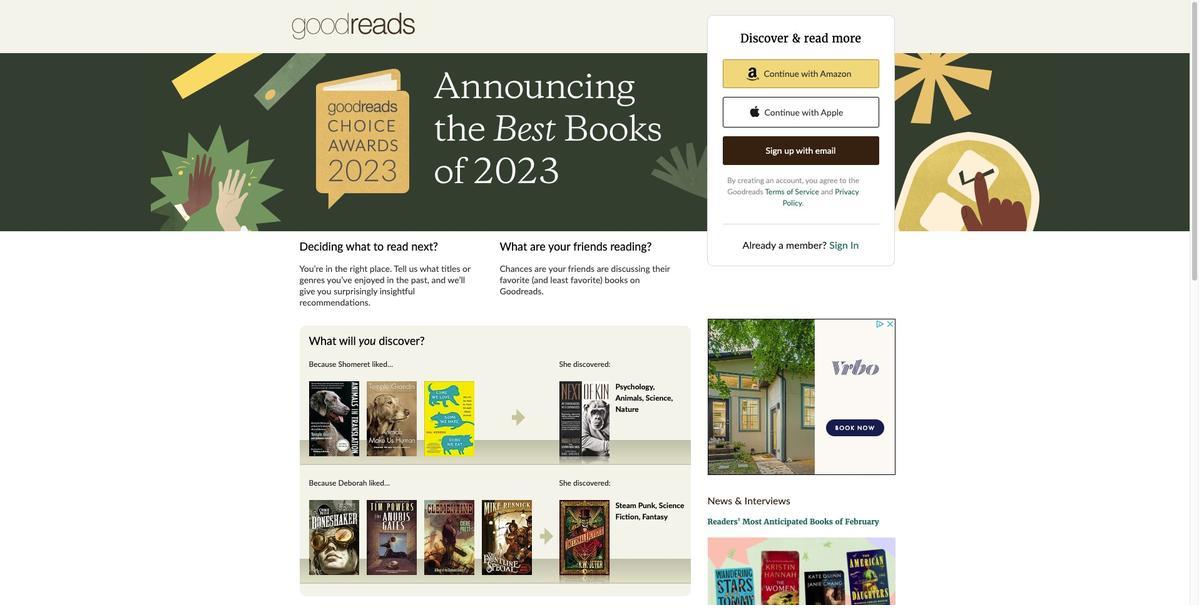 Task type: vqa. For each thing, say whether or not it's contained in the screenshot.
your associated with What
yes



Task type: locate. For each thing, give the bounding box(es) containing it.
the up privacy
[[848, 176, 859, 185]]

terms of service and
[[765, 187, 835, 197]]

with right up
[[796, 145, 813, 156]]

1 vertical spatial in
[[387, 275, 394, 285]]

0 vertical spatial continue
[[764, 68, 799, 79]]

because for because deborah liked…
[[309, 479, 336, 488]]

infernal devices by k.w. jeter image
[[559, 501, 609, 576]]

and down titles
[[431, 275, 446, 285]]

& right discover
[[792, 31, 801, 46]]

are for what
[[530, 240, 546, 253]]

your inside the chances are your friends are discussing their favorite       (and least favorite) books on goodreads.
[[548, 263, 566, 274]]

with
[[801, 68, 818, 79], [802, 107, 819, 117], [796, 145, 813, 156]]

1 horizontal spatial &
[[792, 31, 801, 46]]

because deborah liked…
[[309, 479, 390, 488]]

friends for are
[[568, 263, 595, 274]]

a
[[779, 239, 784, 251]]

and down agree
[[821, 187, 833, 197]]

most
[[743, 518, 762, 527]]

anticipated
[[764, 518, 808, 527]]

we'll
[[448, 275, 465, 285]]

sign up with email
[[766, 145, 836, 156]]

1 vertical spatial she
[[559, 479, 571, 488]]

friends for reading?
[[573, 240, 607, 253]]

0 vertical spatial read
[[804, 31, 829, 46]]

you're in the right place. tell us what titles or genres you've enjoyed in the past, and we'll give you surprisingly insightful recommendations.
[[299, 263, 470, 308]]

1 discovered: from the top
[[573, 360, 611, 369]]

0 vertical spatial she
[[559, 360, 571, 369]]

steam
[[616, 501, 636, 511]]

& right news
[[735, 495, 742, 507]]

what up right
[[346, 240, 371, 253]]

what will you discover?
[[309, 334, 425, 348]]

continue
[[764, 68, 799, 79], [764, 107, 800, 117]]

0 horizontal spatial and
[[431, 275, 446, 285]]

what up chances
[[500, 240, 527, 253]]

your
[[548, 240, 570, 253], [548, 263, 566, 274]]

news & interviews
[[707, 495, 790, 507]]

are
[[530, 240, 546, 253], [534, 263, 546, 274], [597, 263, 609, 274]]

&rarr; image
[[540, 528, 553, 546]]

apple
[[821, 107, 843, 117]]

2 she from the top
[[559, 479, 571, 488]]

0 horizontal spatial &
[[735, 495, 742, 507]]

to up privacy
[[840, 176, 847, 185]]

0 vertical spatial friends
[[573, 240, 607, 253]]

1 vertical spatial discovered:
[[573, 479, 611, 488]]

goodreads.
[[500, 286, 544, 297]]

psychology,
[[616, 382, 655, 392]]

least
[[550, 275, 568, 285]]

continue with amazon link
[[723, 59, 879, 88]]

0 horizontal spatial to
[[373, 240, 384, 253]]

are up (and on the top left of the page
[[534, 263, 546, 274]]

1 vertical spatial and
[[431, 275, 446, 285]]

0 horizontal spatial what
[[309, 334, 336, 348]]

are up books
[[597, 263, 609, 274]]

1 vertical spatial the
[[335, 263, 347, 274]]

1 vertical spatial friends
[[568, 263, 595, 274]]

what up past,
[[420, 263, 439, 274]]

deciding
[[299, 240, 343, 253]]

friends
[[573, 240, 607, 253], [568, 263, 595, 274]]

0 vertical spatial you
[[805, 176, 818, 185]]

continue down discover
[[764, 68, 799, 79]]

read up tell
[[387, 240, 408, 253]]

0 vertical spatial and
[[821, 187, 833, 197]]

0 horizontal spatial read
[[387, 240, 408, 253]]

you right the will
[[359, 334, 376, 348]]

liked… right deborah
[[369, 479, 390, 488]]

what for what are your friends reading?
[[500, 240, 527, 253]]

are for chances
[[534, 263, 546, 274]]

nature
[[616, 405, 639, 414]]

with inside "link"
[[801, 68, 818, 79]]

she
[[559, 360, 571, 369], [559, 479, 571, 488]]

1 vertical spatial to
[[373, 240, 384, 253]]

read
[[804, 31, 829, 46], [387, 240, 408, 253]]

&rarr; image
[[512, 409, 525, 427]]

you've
[[327, 275, 352, 285]]

you
[[805, 176, 818, 185], [317, 286, 331, 297], [359, 334, 376, 348]]

1 vertical spatial what
[[309, 334, 336, 348]]

are up chances
[[530, 240, 546, 253]]

1 horizontal spatial and
[[821, 187, 833, 197]]

some we love, some we hate, some we eat by hal herzog image
[[424, 382, 474, 457]]

titles
[[441, 263, 460, 274]]

you up recommendations.
[[317, 286, 331, 297]]

0 horizontal spatial you
[[317, 286, 331, 297]]

1 vertical spatial with
[[802, 107, 819, 117]]

the buntline special by mike resnick image
[[482, 501, 532, 576]]

with left the apple
[[802, 107, 819, 117]]

because left the shomeret
[[309, 360, 336, 369]]

continue inside "link"
[[764, 68, 799, 79]]

of
[[787, 187, 793, 197], [835, 518, 843, 527]]

deciding what to read next?
[[299, 240, 438, 253]]

to up the place.
[[373, 240, 384, 253]]

1 horizontal spatial you
[[359, 334, 376, 348]]

discovered: inside she discovered: psychology, animals, science, nature
[[573, 360, 611, 369]]

what left the will
[[309, 334, 336, 348]]

1 horizontal spatial read
[[804, 31, 829, 46]]

0 vertical spatial &
[[792, 31, 801, 46]]

will
[[339, 334, 356, 348]]

right
[[350, 263, 368, 274]]

in
[[326, 263, 333, 274], [387, 275, 394, 285]]

liked… down what will you discover?
[[372, 360, 393, 369]]

she up infernal devices by k.w. jeter image
[[559, 479, 571, 488]]

0 vertical spatial what
[[346, 240, 371, 253]]

with for apple
[[802, 107, 819, 117]]

she for she discovered: steam punk, science fiction, fantasy
[[559, 479, 571, 488]]

2 vertical spatial you
[[359, 334, 376, 348]]

she discovered: psychology, animals, science, nature
[[559, 360, 673, 414]]

by creating an account, you agree to the goodreads
[[727, 176, 859, 197]]

what
[[500, 240, 527, 253], [309, 334, 336, 348]]

2 discovered: from the top
[[573, 479, 611, 488]]

1 vertical spatial of
[[835, 518, 843, 527]]

2 vertical spatial with
[[796, 145, 813, 156]]

discovered:
[[573, 360, 611, 369], [573, 479, 611, 488]]

sign up with email link
[[723, 136, 879, 165]]

and
[[821, 187, 833, 197], [431, 275, 446, 285]]

liked… for because deborah liked…
[[369, 479, 390, 488]]

0 vertical spatial in
[[326, 263, 333, 274]]

sign in link
[[829, 239, 859, 251]]

because shomeret liked…
[[309, 360, 393, 369]]

1 vertical spatial liked…
[[369, 479, 390, 488]]

.
[[802, 198, 804, 208]]

2 because from the top
[[309, 479, 336, 488]]

sign left up
[[766, 145, 782, 156]]

2 horizontal spatial you
[[805, 176, 818, 185]]

1 vertical spatial sign
[[829, 239, 848, 251]]

1 vertical spatial &
[[735, 495, 742, 507]]

discovered: up next of kin by roger fouts image
[[573, 360, 611, 369]]

0 vertical spatial with
[[801, 68, 818, 79]]

read left more
[[804, 31, 829, 46]]

sign left in
[[829, 239, 848, 251]]

the
[[848, 176, 859, 185], [335, 263, 347, 274], [396, 275, 409, 285]]

of right 'books'
[[835, 518, 843, 527]]

sign
[[766, 145, 782, 156], [829, 239, 848, 251]]

1 horizontal spatial what
[[420, 263, 439, 274]]

of down account,
[[787, 187, 793, 197]]

favorite
[[500, 275, 530, 285]]

0 vertical spatial what
[[500, 240, 527, 253]]

she up next of kin by roger fouts image
[[559, 360, 571, 369]]

1 horizontal spatial to
[[840, 176, 847, 185]]

0 vertical spatial of
[[787, 187, 793, 197]]

1 vertical spatial because
[[309, 479, 336, 488]]

1 because from the top
[[309, 360, 336, 369]]

liked…
[[372, 360, 393, 369], [369, 479, 390, 488]]

discovered: up infernal devices by k.w. jeter image
[[573, 479, 611, 488]]

(and
[[532, 275, 548, 285]]

readers' most anticipated books of february
[[707, 518, 879, 527]]

in
[[851, 239, 859, 251]]

with left amazon on the top
[[801, 68, 818, 79]]

up
[[784, 145, 794, 156]]

recommendations.
[[299, 297, 370, 308]]

1 horizontal spatial what
[[500, 240, 527, 253]]

in up you've
[[326, 263, 333, 274]]

creating
[[738, 176, 764, 185]]

0 vertical spatial to
[[840, 176, 847, 185]]

1 vertical spatial continue
[[764, 107, 800, 117]]

she inside she discovered: psychology, animals, science, nature
[[559, 360, 571, 369]]

readers' most anticipated books of february link
[[707, 517, 895, 528]]

1 vertical spatial your
[[548, 263, 566, 274]]

1 horizontal spatial the
[[396, 275, 409, 285]]

books
[[605, 275, 628, 285]]

continue with apple
[[764, 107, 843, 117]]

the up you've
[[335, 263, 347, 274]]

because for because shomeret liked…
[[309, 360, 336, 369]]

1 she from the top
[[559, 360, 571, 369]]

1 vertical spatial you
[[317, 286, 331, 297]]

1 vertical spatial what
[[420, 263, 439, 274]]

2 vertical spatial the
[[396, 275, 409, 285]]

the down tell
[[396, 275, 409, 285]]

friends inside the chances are your friends are discussing their favorite       (and least favorite) books on goodreads.
[[568, 263, 595, 274]]

0 vertical spatial discovered:
[[573, 360, 611, 369]]

agree
[[820, 176, 838, 185]]

you're
[[299, 263, 323, 274]]

she inside she discovered: steam punk, science fiction, fantasy
[[559, 479, 571, 488]]

0 horizontal spatial what
[[346, 240, 371, 253]]

0 vertical spatial the
[[848, 176, 859, 185]]

0 vertical spatial sign
[[766, 145, 782, 156]]

privacy policy
[[783, 187, 859, 208]]

to
[[840, 176, 847, 185], [373, 240, 384, 253]]

0 vertical spatial your
[[548, 240, 570, 253]]

you up service
[[805, 176, 818, 185]]

because
[[309, 360, 336, 369], [309, 479, 336, 488]]

&
[[792, 31, 801, 46], [735, 495, 742, 507]]

the anubis gates by tim powers image
[[366, 501, 416, 576]]

because left deborah
[[309, 479, 336, 488]]

in up the insightful
[[387, 275, 394, 285]]

continue for continue with amazon
[[764, 68, 799, 79]]

continue up up
[[764, 107, 800, 117]]

already a member? sign in
[[743, 239, 859, 251]]

0 vertical spatial liked…
[[372, 360, 393, 369]]

continue for continue with apple
[[764, 107, 800, 117]]

discovered: inside she discovered: steam punk, science fiction, fantasy
[[573, 479, 611, 488]]

0 vertical spatial because
[[309, 360, 336, 369]]

& for discover
[[792, 31, 801, 46]]

goodreads
[[727, 187, 763, 197]]

deborah
[[338, 479, 367, 488]]

2 horizontal spatial the
[[848, 176, 859, 185]]



Task type: describe. For each thing, give the bounding box(es) containing it.
discover & read more
[[740, 31, 861, 46]]

interviews
[[745, 495, 790, 507]]

discussing
[[611, 263, 650, 274]]

email
[[815, 145, 836, 156]]

insightful
[[380, 286, 415, 297]]

with for amazon
[[801, 68, 818, 79]]

tell
[[394, 263, 407, 274]]

goodreads: book reviews, recommendations, and discussion image
[[291, 13, 415, 39]]

liked… for because shomeret liked…
[[372, 360, 393, 369]]

she discovered: steam punk, science fiction, fantasy
[[559, 479, 684, 522]]

fantasy
[[642, 513, 668, 522]]

on
[[630, 275, 640, 285]]

advertisement element
[[707, 319, 895, 476]]

punk,
[[638, 501, 657, 511]]

or
[[462, 263, 470, 274]]

1 horizontal spatial in
[[387, 275, 394, 285]]

next of kin by roger fouts image
[[559, 382, 609, 457]]

give
[[299, 286, 315, 297]]

1 horizontal spatial of
[[835, 518, 843, 527]]

past,
[[411, 275, 429, 285]]

0 horizontal spatial sign
[[766, 145, 782, 156]]

place.
[[370, 263, 392, 274]]

us
[[409, 263, 418, 274]]

discover
[[740, 31, 789, 46]]

1 vertical spatial read
[[387, 240, 408, 253]]

science
[[659, 501, 684, 511]]

news
[[707, 495, 732, 507]]

already
[[743, 239, 776, 251]]

boneshaker by cherie priest image
[[309, 501, 359, 576]]

to inside by creating an account, you agree to the goodreads
[[840, 176, 847, 185]]

favorite)
[[571, 275, 603, 285]]

shomeret
[[338, 360, 370, 369]]

discovered: for steam
[[573, 479, 611, 488]]

1 horizontal spatial sign
[[829, 239, 848, 251]]

policy
[[783, 198, 802, 208]]

0 horizontal spatial in
[[326, 263, 333, 274]]

chances are your friends are discussing their favorite       (and least favorite) books on goodreads.
[[500, 263, 670, 297]]

privacy policy link
[[783, 187, 859, 208]]

amazon
[[820, 68, 851, 79]]

readers' most anticipated books of february image
[[707, 538, 895, 606]]

terms
[[765, 187, 785, 197]]

clementine by cherie priest image
[[424, 501, 474, 576]]

0 horizontal spatial of
[[787, 187, 793, 197]]

enjoyed
[[354, 275, 385, 285]]

february
[[845, 518, 879, 527]]

by
[[727, 176, 736, 185]]

next?
[[411, 240, 438, 253]]

your for chances
[[548, 263, 566, 274]]

member?
[[786, 239, 827, 251]]

animals,
[[616, 394, 644, 403]]

she for she discovered: psychology, animals, science, nature
[[559, 360, 571, 369]]

terms of service link
[[765, 187, 819, 197]]

genres
[[299, 275, 325, 285]]

animals make us human by temple grandin image
[[366, 382, 416, 457]]

more
[[832, 31, 861, 46]]

and inside you're in the right place. tell us what titles or genres you've enjoyed in the past, and we'll give you surprisingly insightful recommendations.
[[431, 275, 446, 285]]

surprisingly
[[334, 286, 377, 297]]

fiction,
[[616, 513, 640, 522]]

an
[[766, 176, 774, 185]]

what inside you're in the right place. tell us what titles or genres you've enjoyed in the past, and we'll give you surprisingly insightful recommendations.
[[420, 263, 439, 274]]

discover?
[[379, 334, 425, 348]]

& for news
[[735, 495, 742, 507]]

account,
[[776, 176, 804, 185]]

chances
[[500, 263, 532, 274]]

what for what will you discover?
[[309, 334, 336, 348]]

continue with apple link
[[723, 97, 879, 128]]

discovered: for psychology,
[[573, 360, 611, 369]]

their
[[652, 263, 670, 274]]

books
[[810, 518, 833, 527]]

your for what
[[548, 240, 570, 253]]

animals in translation by temple grandin image
[[309, 382, 359, 457]]

what are your friends reading?
[[500, 240, 652, 253]]

service
[[795, 187, 819, 197]]

you inside you're in the right place. tell us what titles or genres you've enjoyed in the past, and we'll give you surprisingly insightful recommendations.
[[317, 286, 331, 297]]

you inside by creating an account, you agree to the goodreads
[[805, 176, 818, 185]]

reading?
[[610, 240, 652, 253]]

readers'
[[707, 518, 740, 527]]

privacy
[[835, 187, 859, 197]]

continue with amazon
[[764, 68, 851, 79]]

the inside by creating an account, you agree to the goodreads
[[848, 176, 859, 185]]

0 horizontal spatial the
[[335, 263, 347, 274]]

science,
[[646, 394, 673, 403]]



